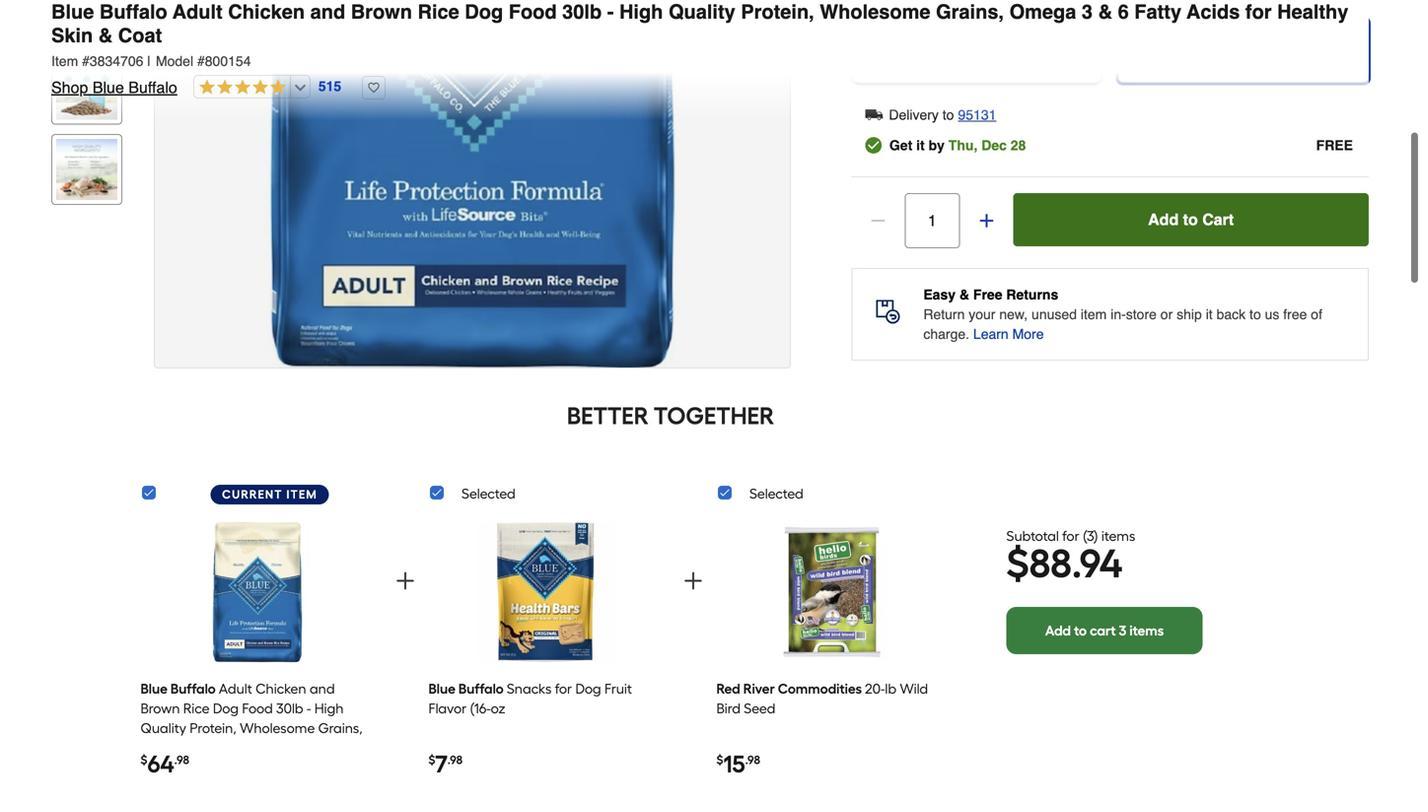 Task type: vqa. For each thing, say whether or not it's contained in the screenshot.
3
yes



Task type: locate. For each thing, give the bounding box(es) containing it.
subtotal
[[1006, 528, 1059, 545]]

blue buffalo  adult chicken and brown rice dog food 30lb - high quality protein, wholesome grains, omega 3 & 6 fatty acids for healthy skin & coat image
[[187, 515, 328, 671]]

items
[[1102, 528, 1135, 545], [1130, 623, 1164, 640]]

$
[[1006, 540, 1029, 588], [141, 753, 147, 768], [429, 753, 435, 768], [716, 753, 723, 768]]

add to cart button
[[1013, 193, 1369, 247]]

1 horizontal spatial it
[[1206, 307, 1213, 322]]

0 vertical spatial and
[[310, 0, 345, 23]]

0 vertical spatial chicken
[[228, 0, 305, 23]]

$ for 7
[[429, 753, 435, 768]]

.98 inside $ 64 .98
[[174, 753, 189, 768]]

0 horizontal spatial -
[[307, 701, 311, 717]]

1 vertical spatial title image
[[56, 59, 117, 120]]

omega
[[1009, 0, 1076, 23], [141, 740, 189, 757]]

6 inside adult chicken and brown rice dog food 30lb - high quality protein, wholesome grains, omega 3 & 6 fatty acids for healthy skin & coat
[[216, 740, 223, 757]]

1 horizontal spatial coat
[[183, 760, 214, 777]]

cart
[[1090, 623, 1116, 640]]

unused
[[1032, 307, 1077, 322]]

1 vertical spatial omega
[[141, 740, 189, 757]]

minus image
[[868, 211, 888, 231]]

0 vertical spatial title image
[[56, 0, 117, 39]]

better together heading
[[51, 400, 1290, 432]]

15
[[723, 751, 745, 779]]

1 vertical spatial chicken
[[256, 681, 306, 698]]

buffalo inside 7 list item
[[459, 681, 504, 698]]

1 vertical spatial 6
[[216, 740, 223, 757]]

add to cart 3 items
[[1045, 623, 1164, 640]]

0 vertical spatial it
[[916, 138, 925, 153]]

0 horizontal spatial 30lb
[[276, 701, 303, 717]]

blue buffalo
[[141, 681, 216, 698], [429, 681, 504, 698]]

88
[[1029, 540, 1072, 588]]

selected for 7
[[462, 486, 516, 502]]

&
[[1098, 0, 1113, 23], [98, 24, 113, 47], [960, 287, 970, 303], [203, 740, 213, 757], [170, 760, 179, 777]]

.98 inside $ 15 .98
[[745, 753, 760, 768]]

20-
[[865, 681, 885, 698]]

1 blue buffalo from the left
[[141, 681, 216, 698]]

items right )
[[1102, 528, 1135, 545]]

blue buffalo  adult chicken and brown rice dog food 30lb - high quality protein, wholesome grains, omega 3 & 6 fatty acids for healthy skin & coat item # 3834706 | model # 800154
[[51, 0, 1349, 69]]

1 plus image from the left
[[393, 569, 417, 593]]

fatty
[[1134, 0, 1182, 23], [227, 740, 259, 757]]

oz
[[491, 701, 505, 717]]

skin
[[51, 24, 93, 47], [141, 760, 166, 777]]

it inside easy & free returns return your new, unused item in-store or ship it back to us free of charge.
[[1206, 307, 1213, 322]]

1 selected from the left
[[462, 486, 516, 502]]

for
[[1246, 0, 1272, 23], [1062, 528, 1080, 545], [555, 681, 572, 698], [299, 740, 317, 757]]

rice inside blue buffalo  adult chicken and brown rice dog food 30lb - high quality protein, wholesome grains, omega 3 & 6 fatty acids for healthy skin & coat item # 3834706 | model # 800154
[[418, 0, 459, 23]]

1 vertical spatial food
[[242, 701, 273, 717]]

0 horizontal spatial quality
[[141, 720, 186, 737]]

selected
[[462, 486, 516, 502], [750, 486, 804, 502]]

to inside button
[[1183, 211, 1198, 229]]

0 horizontal spatial .98
[[174, 753, 189, 768]]

1 horizontal spatial fatty
[[1134, 0, 1182, 23]]

1 vertical spatial fatty
[[227, 740, 259, 757]]

skin inside adult chicken and brown rice dog food 30lb - high quality protein, wholesome grains, omega 3 & 6 fatty acids for healthy skin & coat
[[141, 760, 166, 777]]

buffalo
[[100, 0, 167, 23], [128, 78, 177, 97], [171, 681, 216, 698], [459, 681, 504, 698]]

1 vertical spatial brown
[[141, 701, 180, 717]]

it right ship
[[1206, 307, 1213, 322]]

515
[[318, 79, 341, 94]]

items inside subtotal for ( 3 ) items $ 88 .94
[[1102, 528, 1135, 545]]

- inside adult chicken and brown rice dog food 30lb - high quality protein, wholesome grains, omega 3 & 6 fatty acids for healthy skin & coat
[[307, 701, 311, 717]]

selected for 15
[[750, 486, 804, 502]]

blue buffalo  #800154 image
[[155, 0, 790, 368]]

1 horizontal spatial .98
[[448, 753, 463, 768]]

0 vertical spatial wholesome
[[820, 0, 931, 23]]

blue buffalo snacks for dog fruit flavor (16-oz image
[[475, 515, 616, 671]]

return
[[923, 307, 965, 322]]

coat inside adult chicken and brown rice dog food 30lb - high quality protein, wholesome grains, omega 3 & 6 fatty acids for healthy skin & coat
[[183, 760, 214, 777]]

0 vertical spatial 30lb
[[562, 0, 602, 23]]

blue up item
[[51, 0, 94, 23]]

dog inside adult chicken and brown rice dog food 30lb - high quality protein, wholesome grains, omega 3 & 6 fatty acids for healthy skin & coat
[[213, 701, 239, 717]]

1 horizontal spatial grains,
[[936, 0, 1004, 23]]

1 horizontal spatial skin
[[141, 760, 166, 777]]

1 vertical spatial acids
[[262, 740, 296, 757]]

acids
[[1187, 0, 1240, 23], [262, 740, 296, 757]]

together
[[654, 402, 774, 430]]

0 horizontal spatial protein,
[[190, 720, 236, 737]]

wholesome inside adult chicken and brown rice dog food 30lb - high quality protein, wholesome grains, omega 3 & 6 fatty acids for healthy skin & coat
[[240, 720, 315, 737]]

1 horizontal spatial add
[[1148, 211, 1179, 229]]

$ inside $ 15 .98
[[716, 753, 723, 768]]

healthy
[[1277, 0, 1349, 23], [320, 740, 368, 757]]

1 horizontal spatial 30lb
[[562, 0, 602, 23]]

healthy inside blue buffalo  adult chicken and brown rice dog food 30lb - high quality protein, wholesome grains, omega 3 & 6 fatty acids for healthy skin & coat item # 3834706 | model # 800154
[[1277, 0, 1349, 23]]

brown up 64 at the bottom
[[141, 701, 180, 717]]

0 vertical spatial adult
[[173, 0, 223, 23]]

1 vertical spatial high
[[314, 701, 344, 717]]

# right model
[[197, 53, 205, 69]]

chicken inside blue buffalo  adult chicken and brown rice dog food 30lb - high quality protein, wholesome grains, omega 3 & 6 fatty acids for healthy skin & coat item # 3834706 | model # 800154
[[228, 0, 305, 23]]

1 horizontal spatial rice
[[418, 0, 459, 23]]

1 vertical spatial protein,
[[190, 720, 236, 737]]

2 selected from the left
[[750, 486, 804, 502]]

0 horizontal spatial selected
[[462, 486, 516, 502]]

blue up 64 at the bottom
[[141, 681, 168, 698]]

95131 button
[[958, 103, 997, 127]]

0 horizontal spatial it
[[916, 138, 925, 153]]

0 vertical spatial skin
[[51, 24, 93, 47]]

acids inside blue buffalo  adult chicken and brown rice dog food 30lb - high quality protein, wholesome grains, omega 3 & 6 fatty acids for healthy skin & coat item # 3834706 | model # 800154
[[1187, 0, 1240, 23]]

to
[[943, 107, 954, 123], [1183, 211, 1198, 229], [1250, 307, 1261, 322], [1074, 623, 1087, 640]]

delivery to 95131
[[889, 107, 997, 123]]

30lb
[[562, 0, 602, 23], [276, 701, 303, 717]]

1 vertical spatial grains,
[[318, 720, 363, 737]]

brown
[[351, 0, 412, 23], [141, 701, 180, 717]]

add
[[1148, 211, 1179, 229], [1045, 623, 1071, 640]]

plus image
[[393, 569, 417, 593], [681, 569, 705, 593]]

1 horizontal spatial acids
[[1187, 0, 1240, 23]]

food
[[509, 0, 557, 23], [242, 701, 273, 717]]

1 vertical spatial it
[[1206, 307, 1213, 322]]

0 vertical spatial brown
[[351, 0, 412, 23]]

high
[[619, 0, 663, 23], [314, 701, 344, 717]]

0 horizontal spatial add
[[1045, 623, 1071, 640]]

and inside blue buffalo  adult chicken and brown rice dog food 30lb - high quality protein, wholesome grains, omega 3 & 6 fatty acids for healthy skin & coat item # 3834706 | model # 800154
[[310, 0, 345, 23]]

better together
[[567, 402, 774, 430]]

blue buffalo up (16-
[[429, 681, 504, 698]]

1 horizontal spatial #
[[197, 53, 205, 69]]

2 horizontal spatial .98
[[745, 753, 760, 768]]

15 list item
[[716, 514, 950, 802]]

2 vertical spatial dog
[[213, 701, 239, 717]]

0 horizontal spatial #
[[82, 53, 90, 69]]

1 vertical spatial healthy
[[320, 740, 368, 757]]

1 vertical spatial quality
[[141, 720, 186, 737]]

grains,
[[936, 0, 1004, 23], [318, 720, 363, 737]]

free
[[1283, 307, 1307, 322]]

skin inside blue buffalo  adult chicken and brown rice dog food 30lb - high quality protein, wholesome grains, omega 3 & 6 fatty acids for healthy skin & coat item # 3834706 | model # 800154
[[51, 24, 93, 47]]

.98
[[174, 753, 189, 768], [448, 753, 463, 768], [745, 753, 760, 768]]

protein, inside adult chicken and brown rice dog food 30lb - high quality protein, wholesome grains, omega 3 & 6 fatty acids for healthy skin & coat
[[190, 720, 236, 737]]

acids inside adult chicken and brown rice dog food 30lb - high quality protein, wholesome grains, omega 3 & 6 fatty acids for healthy skin & coat
[[262, 740, 296, 757]]

chicken
[[228, 0, 305, 23], [256, 681, 306, 698]]

0 vertical spatial protein,
[[741, 0, 814, 23]]

0 horizontal spatial omega
[[141, 740, 189, 757]]

1 horizontal spatial 6
[[1118, 0, 1129, 23]]

-
[[607, 0, 614, 23], [307, 701, 311, 717]]

your
[[969, 307, 996, 322]]

20-lb wild bird seed
[[716, 681, 928, 717]]

1 vertical spatial 30lb
[[276, 701, 303, 717]]

$ 64 .98
[[141, 751, 189, 779]]

healthy inside adult chicken and brown rice dog food 30lb - high quality protein, wholesome grains, omega 3 & 6 fatty acids for healthy skin & coat
[[320, 740, 368, 757]]

add inside button
[[1148, 211, 1179, 229]]

ship
[[1177, 307, 1202, 322]]

# right item
[[82, 53, 90, 69]]

1 horizontal spatial wholesome
[[820, 0, 931, 23]]

1 horizontal spatial selected
[[750, 486, 804, 502]]

rice
[[418, 0, 459, 23], [183, 701, 210, 717]]

new,
[[999, 307, 1028, 322]]

grains, inside blue buffalo  adult chicken and brown rice dog food 30lb - high quality protein, wholesome grains, omega 3 & 6 fatty acids for healthy skin & coat item # 3834706 | model # 800154
[[936, 0, 1004, 23]]

0 horizontal spatial grains,
[[318, 720, 363, 737]]

coat
[[118, 24, 162, 47], [183, 760, 214, 777]]

add to cart 3 items link
[[1006, 607, 1203, 655]]

30lb inside blue buffalo  adult chicken and brown rice dog food 30lb - high quality protein, wholesome grains, omega 3 & 6 fatty acids for healthy skin & coat item # 3834706 | model # 800154
[[562, 0, 602, 23]]

1 vertical spatial -
[[307, 701, 311, 717]]

1 vertical spatial coat
[[183, 760, 214, 777]]

1 horizontal spatial food
[[509, 0, 557, 23]]

$ inside $ 7 .98
[[429, 753, 435, 768]]

1 vertical spatial skin
[[141, 760, 166, 777]]

2 blue buffalo from the left
[[429, 681, 504, 698]]

brown inside blue buffalo  adult chicken and brown rice dog food 30lb - high quality protein, wholesome grains, omega 3 & 6 fatty acids for healthy skin & coat item # 3834706 | model # 800154
[[351, 0, 412, 23]]

.98 for 64
[[174, 753, 189, 768]]

get
[[890, 138, 913, 153]]

buffalo up (16-
[[459, 681, 504, 698]]

and inside adult chicken and brown rice dog food 30lb - high quality protein, wholesome grains, omega 3 & 6 fatty acids for healthy skin & coat
[[310, 681, 335, 698]]

0 vertical spatial quality
[[669, 0, 735, 23]]

1 .98 from the left
[[174, 753, 189, 768]]

blue up flavor
[[429, 681, 455, 698]]

to for add to cart 3 items
[[1074, 623, 1087, 640]]

0 vertical spatial omega
[[1009, 0, 1076, 23]]

items right the cart
[[1130, 623, 1164, 640]]

0 vertical spatial high
[[619, 0, 663, 23]]

plus image for 64
[[393, 569, 417, 593]]

0 horizontal spatial wholesome
[[240, 720, 315, 737]]

2 horizontal spatial dog
[[575, 681, 601, 698]]

to inside easy & free returns return your new, unused item in-store or ship it back to us free of charge.
[[1250, 307, 1261, 322]]

800154
[[205, 53, 251, 69]]

1 horizontal spatial -
[[607, 0, 614, 23]]

0 horizontal spatial food
[[242, 701, 273, 717]]

buffalo up $ 64 .98
[[171, 681, 216, 698]]

1 vertical spatial rice
[[183, 701, 210, 717]]

snacks for dog fruit flavor (16-oz
[[429, 681, 632, 717]]

wholesome inside blue buffalo  adult chicken and brown rice dog food 30lb - high quality protein, wholesome grains, omega 3 & 6 fatty acids for healthy skin & coat item # 3834706 | model # 800154
[[820, 0, 931, 23]]

red river commodities 20-lb wild bird seed image
[[763, 515, 903, 671]]

1 horizontal spatial protein,
[[741, 0, 814, 23]]

1 horizontal spatial blue buffalo
[[429, 681, 504, 698]]

title image up item
[[56, 0, 117, 39]]

1 vertical spatial dog
[[575, 681, 601, 698]]

dog inside blue buffalo  adult chicken and brown rice dog food 30lb - high quality protein, wholesome grains, omega 3 & 6 fatty acids for healthy skin & coat item # 3834706 | model # 800154
[[465, 0, 503, 23]]

for inside adult chicken and brown rice dog food 30lb - high quality protein, wholesome grains, omega 3 & 6 fatty acids for healthy skin & coat
[[299, 740, 317, 757]]

1 horizontal spatial omega
[[1009, 0, 1076, 23]]

0 horizontal spatial coat
[[118, 24, 162, 47]]

1 horizontal spatial high
[[619, 0, 663, 23]]

#
[[82, 53, 90, 69], [197, 53, 205, 69]]

it
[[916, 138, 925, 153], [1206, 307, 1213, 322]]

$ inside $ 64 .98
[[141, 753, 147, 768]]

0 vertical spatial rice
[[418, 0, 459, 23]]

0 vertical spatial healthy
[[1277, 0, 1349, 23]]

0 horizontal spatial brown
[[141, 701, 180, 717]]

0 horizontal spatial rice
[[183, 701, 210, 717]]

7
[[435, 751, 448, 779]]

blue buffalo inside 7 list item
[[429, 681, 504, 698]]

2 .98 from the left
[[448, 753, 463, 768]]

blue inside 64 list item
[[141, 681, 168, 698]]

option group
[[844, 10, 1377, 91]]

1 vertical spatial add
[[1045, 623, 1071, 640]]

coat right 64 at the bottom
[[183, 760, 214, 777]]

blue
[[51, 0, 94, 23], [93, 78, 124, 97], [141, 681, 168, 698], [429, 681, 455, 698]]

coat up the |
[[118, 24, 162, 47]]

0 horizontal spatial skin
[[51, 24, 93, 47]]

0 vertical spatial add
[[1148, 211, 1179, 229]]

0 horizontal spatial plus image
[[393, 569, 417, 593]]

quality
[[669, 0, 735, 23], [141, 720, 186, 737]]

returns
[[1006, 287, 1059, 303]]

0 vertical spatial food
[[509, 0, 557, 23]]

.98 inside $ 7 .98
[[448, 753, 463, 768]]

brown up heart outline image
[[351, 0, 412, 23]]

blue buffalo inside 64 list item
[[141, 681, 216, 698]]

omega inside adult chicken and brown rice dog food 30lb - high quality protein, wholesome grains, omega 3 & 6 fatty acids for healthy skin & coat
[[141, 740, 189, 757]]

1 horizontal spatial healthy
[[1277, 0, 1349, 23]]

item number 3 8 3 4 7 0 6 and model number 8 0 0 1 5 4 element
[[51, 51, 1369, 71]]

0 vertical spatial grains,
[[936, 0, 1004, 23]]

0 vertical spatial -
[[607, 0, 614, 23]]

- inside blue buffalo  adult chicken and brown rice dog food 30lb - high quality protein, wholesome grains, omega 3 & 6 fatty acids for healthy skin & coat item # 3834706 | model # 800154
[[607, 0, 614, 23]]

0 vertical spatial coat
[[118, 24, 162, 47]]

(16-
[[470, 701, 491, 717]]

truck filled image
[[865, 106, 883, 124]]

to for add to cart
[[1183, 211, 1198, 229]]

item
[[51, 53, 78, 69]]

0 horizontal spatial acids
[[262, 740, 296, 757]]

1 horizontal spatial dog
[[465, 0, 503, 23]]

1 horizontal spatial plus image
[[681, 569, 705, 593]]

0 vertical spatial 6
[[1118, 0, 1129, 23]]

quality up 'item number 3 8 3 4 7 0 6 and model number 8 0 0 1 5 4' element
[[669, 0, 735, 23]]

omega inside blue buffalo  adult chicken and brown rice dog food 30lb - high quality protein, wholesome grains, omega 3 & 6 fatty acids for healthy skin & coat item # 3834706 | model # 800154
[[1009, 0, 1076, 23]]

0 vertical spatial fatty
[[1134, 0, 1182, 23]]

0 horizontal spatial blue buffalo
[[141, 681, 216, 698]]

1 vertical spatial wholesome
[[240, 720, 315, 737]]

dog inside snacks for dog fruit flavor (16-oz
[[575, 681, 601, 698]]

learn
[[973, 326, 1009, 342]]

quality up $ 64 .98
[[141, 720, 186, 737]]

0 horizontal spatial dog
[[213, 701, 239, 717]]

high inside adult chicken and brown rice dog food 30lb - high quality protein, wholesome grains, omega 3 & 6 fatty acids for healthy skin & coat
[[314, 701, 344, 717]]

flavor
[[429, 701, 467, 717]]

0 horizontal spatial healthy
[[320, 740, 368, 757]]

cart
[[1202, 211, 1234, 229]]

and
[[310, 0, 345, 23], [310, 681, 335, 698]]

buffalo inside 64 list item
[[171, 681, 216, 698]]

blue buffalo up $ 64 .98
[[141, 681, 216, 698]]

high inside blue buffalo  adult chicken and brown rice dog food 30lb - high quality protein, wholesome grains, omega 3 & 6 fatty acids for healthy skin & coat item # 3834706 | model # 800154
[[619, 0, 663, 23]]

title image left the |
[[56, 59, 117, 120]]

it left by
[[916, 138, 925, 153]]

check circle filled image
[[865, 137, 882, 154]]

0 vertical spatial acids
[[1187, 0, 1240, 23]]

0 vertical spatial dog
[[465, 0, 503, 23]]

0 vertical spatial items
[[1102, 528, 1135, 545]]

free
[[973, 287, 1003, 303]]

fruit
[[605, 681, 632, 698]]

buffalo up the |
[[100, 0, 167, 23]]

0 horizontal spatial 6
[[216, 740, 223, 757]]

title image
[[56, 0, 117, 39], [56, 59, 117, 120]]

0 horizontal spatial fatty
[[227, 740, 259, 757]]

food inside adult chicken and brown rice dog food 30lb - high quality protein, wholesome grains, omega 3 & 6 fatty acids for healthy skin & coat
[[242, 701, 273, 717]]

3
[[1082, 0, 1093, 23], [1087, 528, 1094, 545], [1119, 623, 1127, 640], [192, 740, 200, 757]]

1 horizontal spatial quality
[[669, 0, 735, 23]]

3 .98 from the left
[[745, 753, 760, 768]]

for inside subtotal for ( 3 ) items $ 88 .94
[[1062, 528, 1080, 545]]

2 plus image from the left
[[681, 569, 705, 593]]

plus image
[[977, 211, 996, 231]]

1 horizontal spatial brown
[[351, 0, 412, 23]]



Task type: describe. For each thing, give the bounding box(es) containing it.
bird
[[716, 701, 741, 717]]

better
[[567, 402, 649, 430]]

add for add to cart 3 items
[[1045, 623, 1071, 640]]

adult inside blue buffalo  adult chicken and brown rice dog food 30lb - high quality protein, wholesome grains, omega 3 & 6 fatty acids for healthy skin & coat item # 3834706 | model # 800154
[[173, 0, 223, 23]]

in-
[[1111, 307, 1126, 322]]

quality inside adult chicken and brown rice dog food 30lb - high quality protein, wholesome grains, omega 3 & 6 fatty acids for healthy skin & coat
[[141, 720, 186, 737]]

red
[[716, 681, 740, 698]]

thu,
[[949, 138, 978, 153]]

.98 for 7
[[448, 753, 463, 768]]

of
[[1311, 307, 1323, 322]]

1 title image from the top
[[56, 0, 117, 39]]

add to cart
[[1148, 211, 1234, 229]]

easy
[[923, 287, 956, 303]]

6 inside blue buffalo  adult chicken and brown rice dog food 30lb - high quality protein, wholesome grains, omega 3 & 6 fatty acids for healthy skin & coat item # 3834706 | model # 800154
[[1118, 0, 1129, 23]]

current item
[[222, 488, 318, 502]]

for inside blue buffalo  adult chicken and brown rice dog food 30lb - high quality protein, wholesome grains, omega 3 & 6 fatty acids for healthy skin & coat item # 3834706 | model # 800154
[[1246, 0, 1272, 23]]

2 title image from the top
[[56, 59, 117, 120]]

95131
[[958, 107, 997, 123]]

$ for 15
[[716, 753, 723, 768]]

blue buffalo for 64
[[141, 681, 216, 698]]

4.7 stars image
[[194, 79, 286, 97]]

learn more
[[973, 326, 1044, 342]]

plus image for 7
[[681, 569, 705, 593]]

heart outline image
[[362, 76, 386, 100]]

free
[[1316, 138, 1353, 153]]

store
[[1126, 307, 1157, 322]]

64
[[147, 751, 174, 779]]

item
[[286, 488, 318, 502]]

or
[[1161, 307, 1173, 322]]

add for add to cart
[[1148, 211, 1179, 229]]

64 list item
[[141, 514, 374, 802]]

back
[[1217, 307, 1246, 322]]

adult chicken and brown rice dog food 30lb - high quality protein, wholesome grains, omega 3 & 6 fatty acids for healthy skin & coat
[[141, 681, 368, 777]]

charge.
[[923, 326, 970, 342]]

(
[[1083, 528, 1087, 545]]

$ 7 .98
[[429, 751, 463, 779]]

3834706
[[90, 53, 143, 69]]

blue down 3834706
[[93, 78, 124, 97]]

& inside easy & free returns return your new, unused item in-store or ship it back to us free of charge.
[[960, 287, 970, 303]]

subtotal for ( 3 ) items $ 88 .94
[[1006, 528, 1135, 588]]

current
[[222, 488, 283, 502]]

brown inside adult chicken and brown rice dog food 30lb - high quality protein, wholesome grains, omega 3 & 6 fatty acids for healthy skin & coat
[[141, 701, 180, 717]]

.98 for 15
[[745, 753, 760, 768]]

commodities
[[778, 681, 862, 698]]

more
[[1013, 326, 1044, 342]]

3 inside subtotal for ( 3 ) items $ 88 .94
[[1087, 528, 1094, 545]]

coat inside blue buffalo  adult chicken and brown rice dog food 30lb - high quality protein, wholesome grains, omega 3 & 6 fatty acids for healthy skin & coat item # 3834706 | model # 800154
[[118, 24, 162, 47]]

.94
[[1072, 540, 1123, 588]]

snacks
[[507, 681, 552, 698]]

rice inside adult chicken and brown rice dog food 30lb - high quality protein, wholesome grains, omega 3 & 6 fatty acids for healthy skin & coat
[[183, 701, 210, 717]]

item
[[1081, 307, 1107, 322]]

30lb inside adult chicken and brown rice dog food 30lb - high quality protein, wholesome grains, omega 3 & 6 fatty acids for healthy skin & coat
[[276, 701, 303, 717]]

red river commodities
[[716, 681, 862, 698]]

blue buffalo for 7
[[429, 681, 504, 698]]

7 list item
[[429, 514, 662, 802]]

blue buffalo  #800154 - thumbnail6 image
[[56, 139, 117, 200]]

lb
[[885, 681, 897, 698]]

fatty inside blue buffalo  adult chicken and brown rice dog food 30lb - high quality protein, wholesome grains, omega 3 & 6 fatty acids for healthy skin & coat item # 3834706 | model # 800154
[[1134, 0, 1182, 23]]

dec
[[982, 138, 1007, 153]]

buffalo inside blue buffalo  adult chicken and brown rice dog food 30lb - high quality protein, wholesome grains, omega 3 & 6 fatty acids for healthy skin & coat item # 3834706 | model # 800154
[[100, 0, 167, 23]]

easy & free returns return your new, unused item in-store or ship it back to us free of charge.
[[923, 287, 1323, 342]]

shop
[[51, 78, 88, 97]]

protein, inside blue buffalo  adult chicken and brown rice dog food 30lb - high quality protein, wholesome grains, omega 3 & 6 fatty acids for healthy skin & coat item # 3834706 | model # 800154
[[741, 0, 814, 23]]

grains, inside adult chicken and brown rice dog food 30lb - high quality protein, wholesome grains, omega 3 & 6 fatty acids for healthy skin & coat
[[318, 720, 363, 737]]

food inside blue buffalo  adult chicken and brown rice dog food 30lb - high quality protein, wholesome grains, omega 3 & 6 fatty acids for healthy skin & coat item # 3834706 | model # 800154
[[509, 0, 557, 23]]

us
[[1265, 307, 1280, 322]]

model
[[156, 53, 193, 69]]

learn more link
[[973, 324, 1044, 344]]

by
[[929, 138, 945, 153]]

blue inside blue buffalo  adult chicken and brown rice dog food 30lb - high quality protein, wholesome grains, omega 3 & 6 fatty acids for healthy skin & coat item # 3834706 | model # 800154
[[51, 0, 94, 23]]

fatty inside adult chicken and brown rice dog food 30lb - high quality protein, wholesome grains, omega 3 & 6 fatty acids for healthy skin & coat
[[227, 740, 259, 757]]

3 inside blue buffalo  adult chicken and brown rice dog food 30lb - high quality protein, wholesome grains, omega 3 & 6 fatty acids for healthy skin & coat item # 3834706 | model # 800154
[[1082, 0, 1093, 23]]

delivery
[[889, 107, 939, 123]]

chicken inside adult chicken and brown rice dog food 30lb - high quality protein, wholesome grains, omega 3 & 6 fatty acids for healthy skin & coat
[[256, 681, 306, 698]]

1 vertical spatial items
[[1130, 623, 1164, 640]]

3 inside adult chicken and brown rice dog food 30lb - high quality protein, wholesome grains, omega 3 & 6 fatty acids for healthy skin & coat
[[192, 740, 200, 757]]

blue inside 7 list item
[[429, 681, 455, 698]]

wild
[[900, 681, 928, 698]]

2 # from the left
[[197, 53, 205, 69]]

quality inside blue buffalo  adult chicken and brown rice dog food 30lb - high quality protein, wholesome grains, omega 3 & 6 fatty acids for healthy skin & coat item # 3834706 | model # 800154
[[669, 0, 735, 23]]

shop blue buffalo
[[51, 78, 177, 97]]

river
[[743, 681, 775, 698]]

)
[[1094, 528, 1098, 545]]

Stepper number input field with increment and decrement buttons number field
[[905, 193, 960, 249]]

28
[[1011, 138, 1026, 153]]

to for delivery to 95131
[[943, 107, 954, 123]]

$ for 64
[[141, 753, 147, 768]]

get it by thu, dec 28
[[890, 138, 1026, 153]]

|
[[147, 53, 151, 69]]

1 # from the left
[[82, 53, 90, 69]]

buffalo down the |
[[128, 78, 177, 97]]

for inside snacks for dog fruit flavor (16-oz
[[555, 681, 572, 698]]

seed
[[744, 701, 775, 717]]

adult inside adult chicken and brown rice dog food 30lb - high quality protein, wholesome grains, omega 3 & 6 fatty acids for healthy skin & coat
[[219, 681, 252, 698]]

$ 15 .98
[[716, 751, 760, 779]]

$ inside subtotal for ( 3 ) items $ 88 .94
[[1006, 540, 1029, 588]]



